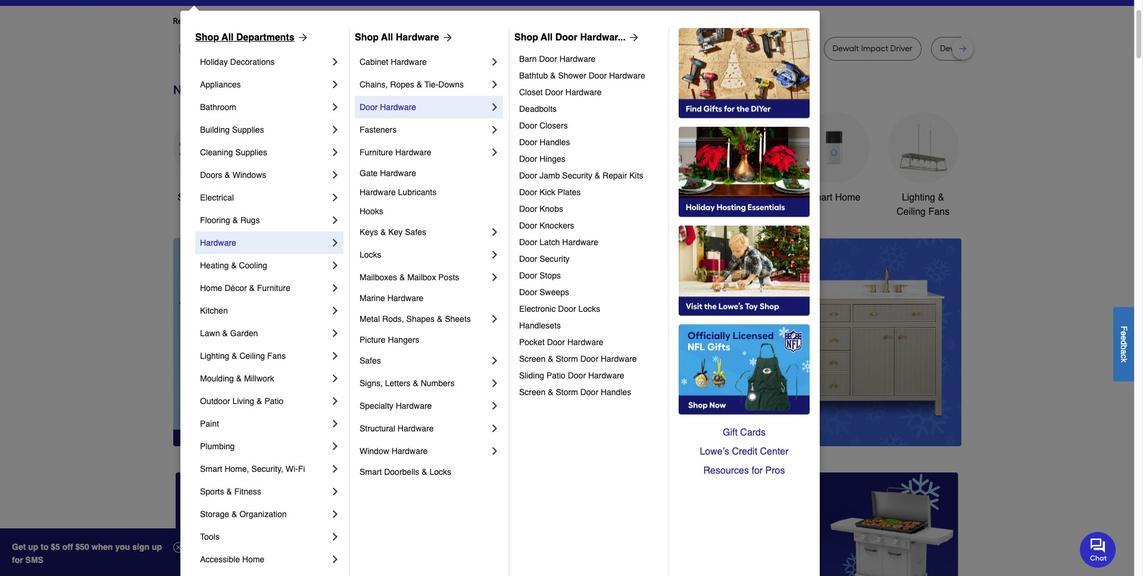 Task type: vqa. For each thing, say whether or not it's contained in the screenshot.
Bathroom link to the left
yes



Task type: locate. For each thing, give the bounding box(es) containing it.
all up barn door hardware
[[541, 32, 553, 43]]

hardware inside marine hardware link
[[387, 294, 424, 303]]

you
[[115, 542, 130, 552]]

2 vertical spatial home
[[242, 555, 264, 564]]

supplies for cleaning supplies
[[235, 148, 267, 157]]

& inside doors & windows link
[[225, 170, 230, 180]]

suggestions
[[326, 16, 373, 26]]

smart home
[[807, 192, 861, 203]]

hardwar...
[[580, 32, 626, 43]]

1 impact from the left
[[475, 43, 502, 54]]

chevron right image for holiday decorations
[[329, 56, 341, 68]]

1 vertical spatial ceiling
[[239, 351, 265, 361]]

door jamb security & repair kits
[[519, 171, 643, 180]]

hardware up cabinet hardware 'link'
[[396, 32, 439, 43]]

numbers
[[421, 379, 455, 388]]

arrow left image
[[394, 342, 406, 354]]

driver for impact driver bit
[[504, 43, 526, 54]]

all
[[222, 32, 234, 43], [381, 32, 393, 43], [541, 32, 553, 43], [202, 192, 213, 203]]

fasteners link
[[360, 118, 489, 141]]

0 horizontal spatial patio
[[264, 397, 283, 406]]

chevron right image for plumbing
[[329, 441, 341, 453]]

1 drill from the left
[[342, 43, 356, 54]]

1 screen from the top
[[519, 354, 546, 364]]

chevron right image for building supplies
[[329, 124, 341, 136]]

chevron right image for hardware
[[329, 237, 341, 249]]

searches
[[232, 16, 267, 26]]

chevron right image for door hardware
[[489, 101, 501, 113]]

2 horizontal spatial smart
[[807, 192, 833, 203]]

accessible home
[[200, 555, 264, 564]]

1 horizontal spatial ceiling
[[897, 207, 926, 217]]

2 horizontal spatial tools
[[658, 192, 680, 203]]

pros
[[765, 466, 785, 476]]

2 impact from the left
[[754, 43, 781, 54]]

arrow right image inside shop all hardware link
[[439, 32, 454, 43]]

tools up equipment
[[658, 192, 680, 203]]

screen down pocket
[[519, 354, 546, 364]]

hangers
[[388, 335, 419, 345]]

picture hangers link
[[360, 330, 501, 350]]

storm up 'sliding patio door hardware'
[[556, 354, 578, 364]]

smart inside smart home 'link'
[[807, 192, 833, 203]]

hardware up chains, ropes & tie-downs
[[391, 57, 427, 67]]

kitchen up lawn
[[200, 306, 228, 316]]

0 horizontal spatial you
[[281, 16, 295, 26]]

arrow right image for shop all hardware
[[439, 32, 454, 43]]

handles down sliding patio door hardware link
[[601, 388, 631, 397]]

up right the sign in the bottom of the page
[[152, 542, 162, 552]]

locks link
[[360, 244, 489, 266]]

furniture up kitchen link
[[257, 283, 290, 293]]

hardware down flooring
[[200, 238, 236, 248]]

shop up barn at the top left of page
[[514, 32, 538, 43]]

up to 30 percent off select grills and accessories. image
[[710, 473, 959, 576]]

tools inside outdoor tools & equipment
[[658, 192, 680, 203]]

get up to $5 off $50 when you sign up for sms
[[12, 542, 162, 565]]

letters
[[385, 379, 411, 388]]

resources for pros
[[704, 466, 785, 476]]

shop these last-minute gifts. $99 or less. quantities are limited and won't last. image
[[173, 238, 365, 447]]

chevron right image for lawn & garden
[[329, 327, 341, 339]]

hooks link
[[360, 202, 501, 221]]

handles inside the screen & storm door handles link
[[601, 388, 631, 397]]

pocket door hardware
[[519, 338, 604, 347]]

decorations
[[230, 57, 275, 67]]

shop inside shop all departments link
[[195, 32, 219, 43]]

1 vertical spatial tools link
[[200, 526, 329, 548]]

smart doorbells & locks link
[[360, 463, 501, 482]]

2 storm from the top
[[556, 388, 578, 397]]

1 vertical spatial safes
[[360, 356, 381, 366]]

2 e from the top
[[1119, 336, 1129, 340]]

hardware down mailboxes & mailbox posts
[[387, 294, 424, 303]]

supplies
[[232, 125, 264, 135], [235, 148, 267, 157]]

4 drill from the left
[[969, 43, 983, 54]]

all for deals
[[202, 192, 213, 203]]

dewalt for dewalt impact driver
[[833, 43, 859, 54]]

outdoor inside outdoor tools & equipment
[[621, 192, 656, 203]]

locks down window hardware link
[[430, 467, 451, 477]]

door left stops
[[519, 271, 537, 280]]

& inside metal rods, shapes & sheets link
[[437, 314, 443, 324]]

c
[[1119, 354, 1129, 358]]

& inside storage & organization link
[[232, 510, 237, 519]]

storage & organization link
[[200, 503, 329, 526]]

get up to 2 free select tools or batteries when you buy 1 with select purchases. image
[[175, 473, 424, 576]]

1 horizontal spatial lighting & ceiling fans
[[897, 192, 950, 217]]

chevron right image for mailboxes & mailbox posts
[[489, 272, 501, 283]]

1 vertical spatial bathroom
[[724, 192, 765, 203]]

chevron right image for accessible home
[[329, 554, 341, 566]]

1 horizontal spatial fans
[[929, 207, 950, 217]]

cards
[[740, 428, 766, 438]]

you for more suggestions for you
[[387, 16, 401, 26]]

hardware inside screen & storm door hardware link
[[601, 354, 637, 364]]

all for door
[[541, 32, 553, 43]]

2 driver from the left
[[783, 43, 805, 54]]

0 horizontal spatial set
[[593, 43, 605, 54]]

0 horizontal spatial outdoor
[[200, 397, 230, 406]]

0 horizontal spatial home
[[200, 283, 222, 293]]

0 horizontal spatial furniture
[[257, 283, 290, 293]]

1 horizontal spatial you
[[387, 16, 401, 26]]

1 horizontal spatial home
[[242, 555, 264, 564]]

1 storm from the top
[[556, 354, 578, 364]]

dewalt impact driver
[[833, 43, 913, 54]]

0 horizontal spatial driver
[[504, 43, 526, 54]]

0 vertical spatial home
[[835, 192, 861, 203]]

deals
[[215, 192, 240, 203]]

hardware inside "specialty hardware" link
[[396, 401, 432, 411]]

& inside home décor & furniture link
[[249, 283, 255, 293]]

1 horizontal spatial patio
[[547, 371, 566, 380]]

hardware up the screen & storm door handles link
[[588, 371, 624, 380]]

heating & cooling link
[[200, 254, 329, 277]]

1 horizontal spatial impact
[[754, 43, 781, 54]]

picture
[[360, 335, 386, 345]]

1 vertical spatial storm
[[556, 388, 578, 397]]

recommended
[[173, 16, 230, 26]]

electrical
[[200, 193, 234, 202]]

up left to
[[28, 542, 38, 552]]

chevron right image for furniture hardware
[[489, 146, 501, 158]]

0 vertical spatial ceiling
[[897, 207, 926, 217]]

moulding & millwork
[[200, 374, 274, 383]]

arrow right image inside shop all departments link
[[294, 32, 309, 43]]

storm down 'sliding patio door hardware'
[[556, 388, 578, 397]]

1 horizontal spatial furniture
[[360, 148, 393, 157]]

hardware down drill bit set
[[560, 54, 596, 64]]

1 vertical spatial outdoor
[[200, 397, 230, 406]]

hinges
[[540, 154, 566, 164]]

door security link
[[519, 251, 660, 267]]

f e e d b a c k
[[1119, 326, 1129, 363]]

hardware down pocket door hardware link
[[601, 354, 637, 364]]

supplies up windows
[[235, 148, 267, 157]]

furniture up 'gate'
[[360, 148, 393, 157]]

safes down picture at the bottom
[[360, 356, 381, 366]]

get
[[12, 542, 26, 552]]

smart inside "smart doorbells & locks" link
[[360, 467, 382, 477]]

door inside "link"
[[539, 54, 557, 64]]

kitchen up knobs
[[532, 192, 564, 203]]

0 vertical spatial lighting & ceiling fans link
[[887, 112, 959, 219]]

outdoor down 'kits'
[[621, 192, 656, 203]]

organization
[[239, 510, 287, 519]]

security up plates
[[562, 171, 592, 180]]

impact
[[475, 43, 502, 54], [754, 43, 781, 54], [861, 43, 888, 54]]

all up cabinet hardware
[[381, 32, 393, 43]]

0 horizontal spatial impact
[[475, 43, 502, 54]]

1 driver from the left
[[504, 43, 526, 54]]

scroll to item #4 image
[[698, 425, 726, 430]]

4 dewalt from the left
[[940, 43, 967, 54]]

dewalt drill bit
[[313, 43, 367, 54]]

drill for dewalt drill bit
[[342, 43, 356, 54]]

tools up hooks
[[376, 192, 398, 203]]

0 horizontal spatial ceiling
[[239, 351, 265, 361]]

hardware down barn door hardware "link"
[[609, 71, 645, 80]]

& inside the bathtub & shower door hardware link
[[550, 71, 556, 80]]

door stops link
[[519, 267, 660, 284]]

chevron right image for bathroom
[[329, 101, 341, 113]]

shop inside shop all door hardwar... link
[[514, 32, 538, 43]]

barn door hardware
[[519, 54, 596, 64]]

e up b
[[1119, 336, 1129, 340]]

arrow right image for shop all departments
[[294, 32, 309, 43]]

appliances
[[200, 80, 241, 89]]

3 drill from the left
[[712, 43, 726, 54]]

more suggestions for you
[[305, 16, 401, 26]]

sports
[[200, 487, 224, 497]]

0 horizontal spatial bathroom
[[200, 102, 236, 112]]

shop for shop all door hardwar...
[[514, 32, 538, 43]]

1 horizontal spatial driver
[[783, 43, 805, 54]]

0 horizontal spatial handles
[[540, 138, 570, 147]]

1 dewalt from the left
[[313, 43, 340, 54]]

1 horizontal spatial handles
[[601, 388, 631, 397]]

shop down more suggestions for you link
[[355, 32, 379, 43]]

all down recommended searches for you in the left of the page
[[222, 32, 234, 43]]

pocket door hardware link
[[519, 334, 660, 351]]

fasteners
[[360, 125, 397, 135]]

hardware inside closet door hardware link
[[566, 88, 602, 97]]

bit for dewalt drill bit
[[358, 43, 367, 54]]

safes right key
[[405, 227, 426, 237]]

bit for dewalt drill bit set
[[985, 43, 994, 54]]

3 shop from the left
[[514, 32, 538, 43]]

1 vertical spatial home
[[200, 283, 222, 293]]

drill bit set
[[565, 43, 605, 54]]

hardware inside shop all hardware link
[[396, 32, 439, 43]]

& inside keys & key safes link
[[380, 227, 386, 237]]

impact for impact driver bit
[[475, 43, 502, 54]]

locks down keys
[[360, 250, 381, 260]]

e up d
[[1119, 331, 1129, 336]]

shop inside shop all hardware link
[[355, 32, 379, 43]]

3 dewalt from the left
[[833, 43, 859, 54]]

1 horizontal spatial set
[[996, 43, 1009, 54]]

1 horizontal spatial tools link
[[352, 112, 423, 205]]

hardware inside sliding patio door hardware link
[[588, 371, 624, 380]]

& inside lawn & garden link
[[222, 329, 228, 338]]

structural
[[360, 424, 395, 433]]

0 vertical spatial storm
[[556, 354, 578, 364]]

1 vertical spatial patio
[[264, 397, 283, 406]]

door down chains,
[[360, 102, 378, 112]]

1 vertical spatial screen
[[519, 388, 546, 397]]

1 vertical spatial lighting & ceiling fans
[[200, 351, 286, 361]]

arrow right image inside shop all door hardwar... link
[[626, 32, 640, 43]]

door up electronic
[[519, 288, 537, 297]]

1 horizontal spatial shop
[[355, 32, 379, 43]]

door knockers
[[519, 221, 574, 230]]

& inside signs, letters & numbers link
[[413, 379, 418, 388]]

smart
[[807, 192, 833, 203], [200, 464, 222, 474], [360, 467, 382, 477]]

1 vertical spatial fans
[[267, 351, 286, 361]]

0 vertical spatial kitchen
[[532, 192, 564, 203]]

0 vertical spatial supplies
[[232, 125, 264, 135]]

kitchen faucets link
[[530, 112, 602, 205]]

1 horizontal spatial lighting
[[902, 192, 935, 203]]

for inside get up to $5 off $50 when you sign up for sms
[[12, 556, 23, 565]]

rods,
[[382, 314, 404, 324]]

0 vertical spatial outdoor
[[621, 192, 656, 203]]

1 shop from the left
[[195, 32, 219, 43]]

tie-
[[424, 80, 438, 89]]

hardware up window hardware link
[[398, 424, 434, 433]]

1 you from the left
[[281, 16, 295, 26]]

2 dewalt from the left
[[684, 43, 710, 54]]

supplies up cleaning supplies
[[232, 125, 264, 135]]

hardware up smart doorbells & locks
[[392, 447, 428, 456]]

2 horizontal spatial shop
[[514, 32, 538, 43]]

2 horizontal spatial driver
[[890, 43, 913, 54]]

& inside 'mailboxes & mailbox posts' link
[[399, 273, 405, 282]]

hardware inside window hardware link
[[392, 447, 428, 456]]

1 bit from the left
[[358, 43, 367, 54]]

screen down sliding
[[519, 388, 546, 397]]

1 vertical spatial supplies
[[235, 148, 267, 157]]

door right barn at the top left of page
[[539, 54, 557, 64]]

$50
[[75, 542, 89, 552]]

1 vertical spatial security
[[540, 254, 570, 264]]

0 vertical spatial locks
[[360, 250, 381, 260]]

for
[[269, 16, 280, 26], [375, 16, 385, 26], [752, 466, 763, 476], [12, 556, 23, 565]]

0 horizontal spatial lighting & ceiling fans
[[200, 351, 286, 361]]

marine hardware
[[360, 294, 424, 303]]

hardware down door knockers link
[[562, 238, 598, 247]]

sweeps
[[540, 288, 569, 297]]

handles
[[540, 138, 570, 147], [601, 388, 631, 397]]

you left more
[[281, 16, 295, 26]]

for down get
[[12, 556, 23, 565]]

hardware up hardware lubricants
[[380, 169, 416, 178]]

2 horizontal spatial home
[[835, 192, 861, 203]]

door down door handles
[[519, 154, 537, 164]]

1 horizontal spatial lighting & ceiling fans link
[[887, 112, 959, 219]]

dewalt for dewalt drill bit
[[313, 43, 340, 54]]

chevron right image
[[329, 56, 341, 68], [489, 56, 501, 68], [329, 124, 341, 136], [489, 124, 501, 136], [329, 146, 341, 158], [329, 192, 341, 204], [489, 226, 501, 238], [329, 237, 341, 249], [489, 249, 501, 261], [329, 260, 341, 272], [329, 282, 341, 294], [329, 305, 341, 317], [329, 350, 341, 362], [489, 355, 501, 367], [489, 378, 501, 389], [329, 395, 341, 407], [329, 418, 341, 430], [489, 423, 501, 435], [329, 441, 341, 453]]

0 vertical spatial tools link
[[352, 112, 423, 205]]

outdoor down moulding
[[200, 397, 230, 406]]

0 horizontal spatial locks
[[360, 250, 381, 260]]

1 horizontal spatial up
[[152, 542, 162, 552]]

screen & storm door hardware
[[519, 354, 637, 364]]

scroll to item #2 image
[[641, 425, 669, 430]]

shop for shop all hardware
[[355, 32, 379, 43]]

door up the door hinges
[[519, 138, 537, 147]]

kitchen faucets
[[532, 192, 600, 203]]

1 horizontal spatial kitchen
[[532, 192, 564, 203]]

1 vertical spatial kitchen
[[200, 306, 228, 316]]

home for accessible home
[[242, 555, 264, 564]]

hardware down bathtub & shower door hardware
[[566, 88, 602, 97]]

1 vertical spatial handles
[[601, 388, 631, 397]]

officially licensed n f l gifts. shop now. image
[[679, 325, 810, 415]]

shop
[[195, 32, 219, 43], [355, 32, 379, 43], [514, 32, 538, 43]]

security,
[[251, 464, 283, 474]]

new deals every day during 25 days of deals image
[[173, 80, 961, 100]]

0 horizontal spatial smart
[[200, 464, 222, 474]]

2 vertical spatial locks
[[430, 467, 451, 477]]

f e e d b a c k button
[[1113, 307, 1134, 381]]

security down door latch hardware
[[540, 254, 570, 264]]

chevron right image for keys & key safes
[[489, 226, 501, 238]]

screen for screen & storm door hardware
[[519, 354, 546, 364]]

tools down storage
[[200, 532, 220, 542]]

kitchen for kitchen
[[200, 306, 228, 316]]

gate hardware
[[360, 169, 416, 178]]

0 vertical spatial screen
[[519, 354, 546, 364]]

doors
[[200, 170, 222, 180]]

0 horizontal spatial lighting & ceiling fans link
[[200, 345, 329, 367]]

patio down moulding & millwork "link"
[[264, 397, 283, 406]]

2 you from the left
[[387, 16, 401, 26]]

chevron right image
[[329, 79, 341, 91], [489, 79, 501, 91], [329, 101, 341, 113], [489, 101, 501, 113], [489, 146, 501, 158], [329, 169, 341, 181], [329, 214, 341, 226], [489, 272, 501, 283], [489, 313, 501, 325], [329, 327, 341, 339], [329, 373, 341, 385], [489, 400, 501, 412], [489, 445, 501, 457], [329, 463, 341, 475], [329, 486, 341, 498], [329, 508, 341, 520], [329, 531, 341, 543], [329, 554, 341, 566]]

door down handlesets
[[547, 338, 565, 347]]

hardware
[[396, 32, 439, 43], [560, 54, 596, 64], [391, 57, 427, 67], [609, 71, 645, 80], [566, 88, 602, 97], [380, 102, 416, 112], [395, 148, 431, 157], [380, 169, 416, 178], [360, 188, 396, 197], [562, 238, 598, 247], [200, 238, 236, 248], [387, 294, 424, 303], [567, 338, 604, 347], [601, 354, 637, 364], [588, 371, 624, 380], [396, 401, 432, 411], [398, 424, 434, 433], [392, 447, 428, 456]]

0 vertical spatial security
[[562, 171, 592, 180]]

kitchen for kitchen faucets
[[532, 192, 564, 203]]

1 vertical spatial lighting & ceiling fans link
[[200, 345, 329, 367]]

marine
[[360, 294, 385, 303]]

2 screen from the top
[[519, 388, 546, 397]]

door latch hardware
[[519, 238, 598, 247]]

dewalt
[[313, 43, 340, 54], [684, 43, 710, 54], [833, 43, 859, 54], [940, 43, 967, 54]]

arrow right image
[[294, 32, 309, 43], [439, 32, 454, 43], [626, 32, 640, 43], [939, 342, 951, 354]]

all right shop
[[202, 192, 213, 203]]

chevron right image for flooring & rugs
[[329, 214, 341, 226]]

hardware up hooks
[[360, 188, 396, 197]]

2 shop from the left
[[355, 32, 379, 43]]

storm for handles
[[556, 388, 578, 397]]

1 vertical spatial lighting
[[200, 351, 229, 361]]

shop down recommended
[[195, 32, 219, 43]]

hardware down fasteners link
[[395, 148, 431, 157]]

hardware down ropes
[[380, 102, 416, 112]]

1 horizontal spatial safes
[[405, 227, 426, 237]]

safes
[[405, 227, 426, 237], [360, 356, 381, 366]]

handles down the closers
[[540, 138, 570, 147]]

you up shop all hardware
[[387, 16, 401, 26]]

hardware down handlesets link
[[567, 338, 604, 347]]

door handles
[[519, 138, 570, 147]]

hardware down signs, letters & numbers
[[396, 401, 432, 411]]

ceiling
[[897, 207, 926, 217], [239, 351, 265, 361]]

ceiling inside 'lighting & ceiling fans'
[[897, 207, 926, 217]]

chevron right image for paint
[[329, 418, 341, 430]]

décor
[[225, 283, 247, 293]]

sliding patio door hardware
[[519, 371, 624, 380]]

door down screen & storm door hardware
[[568, 371, 586, 380]]

door sweeps
[[519, 288, 569, 297]]

1 horizontal spatial outdoor
[[621, 192, 656, 203]]

for up shop all hardware
[[375, 16, 385, 26]]

smart home link
[[798, 112, 870, 205]]

chevron right image for smart home, security, wi-fi
[[329, 463, 341, 475]]

set
[[593, 43, 605, 54], [996, 43, 1009, 54]]

hardware inside the bathtub & shower door hardware link
[[609, 71, 645, 80]]

home for smart home
[[835, 192, 861, 203]]

& inside moulding & millwork "link"
[[236, 374, 242, 383]]

2 bit from the left
[[528, 43, 538, 54]]

0 vertical spatial fans
[[929, 207, 950, 217]]

None search field
[[444, 0, 769, 7]]

storage & organization
[[200, 510, 287, 519]]

door left the latch
[[519, 238, 537, 247]]

chevron right image for window hardware
[[489, 445, 501, 457]]

2 horizontal spatial impact
[[861, 43, 888, 54]]

recommended searches for you heading
[[173, 15, 961, 27]]

windows
[[232, 170, 266, 180]]

mailboxes & mailbox posts
[[360, 273, 459, 282]]

locks up handlesets link
[[579, 304, 600, 314]]

patio right sliding
[[547, 371, 566, 380]]

0 horizontal spatial kitchen
[[200, 306, 228, 316]]

0 horizontal spatial shop
[[195, 32, 219, 43]]

chevron right image for home décor & furniture
[[329, 282, 341, 294]]

1 horizontal spatial smart
[[360, 467, 382, 477]]

bit for impact driver bit
[[528, 43, 538, 54]]

arrow right image for shop all door hardwar...
[[626, 32, 640, 43]]

impact driver
[[754, 43, 805, 54]]

door down sliding patio door hardware link
[[580, 388, 598, 397]]

screen & storm door handles
[[519, 388, 631, 397]]

0 horizontal spatial up
[[28, 542, 38, 552]]

chevron right image for chains, ropes & tie-downs
[[489, 79, 501, 91]]

1 vertical spatial locks
[[579, 304, 600, 314]]

0 vertical spatial lighting & ceiling fans
[[897, 192, 950, 217]]

0 vertical spatial handles
[[540, 138, 570, 147]]

for left pros on the right bottom of page
[[752, 466, 763, 476]]

4 bit from the left
[[985, 43, 994, 54]]



Task type: describe. For each thing, give the bounding box(es) containing it.
sheets
[[445, 314, 471, 324]]

door down door knobs
[[519, 221, 537, 230]]

building supplies
[[200, 125, 264, 135]]

drill for dewalt drill bit set
[[969, 43, 983, 54]]

hardware inside "hardware" link
[[200, 238, 236, 248]]

chevron right image for kitchen
[[329, 305, 341, 317]]

metal
[[360, 314, 380, 324]]

ropes
[[390, 80, 414, 89]]

door down deadbolts
[[519, 121, 537, 130]]

scroll to item #5 element
[[726, 424, 757, 431]]

0 horizontal spatial bathroom link
[[200, 96, 329, 118]]

scroll to item #3 image
[[669, 425, 698, 430]]

key
[[388, 227, 403, 237]]

kits
[[629, 171, 643, 180]]

& inside outdoor living & patio link
[[257, 397, 262, 406]]

0 vertical spatial patio
[[547, 371, 566, 380]]

chevron right image for locks
[[489, 249, 501, 261]]

0 horizontal spatial fans
[[267, 351, 286, 361]]

outdoor for outdoor tools & equipment
[[621, 192, 656, 203]]

1 vertical spatial furniture
[[257, 283, 290, 293]]

handles inside door handles link
[[540, 138, 570, 147]]

mailbox
[[407, 273, 436, 282]]

resources
[[704, 466, 749, 476]]

gate
[[360, 169, 378, 178]]

window hardware link
[[360, 440, 489, 463]]

lawn
[[200, 329, 220, 338]]

screen for screen & storm door handles
[[519, 388, 546, 397]]

moulding
[[200, 374, 234, 383]]

0 horizontal spatial tools link
[[200, 526, 329, 548]]

center
[[760, 447, 789, 457]]

chevron right image for signs, letters & numbers
[[489, 378, 501, 389]]

door kick plates link
[[519, 184, 660, 201]]

gift
[[723, 428, 738, 438]]

hooks
[[360, 207, 383, 216]]

flooring & rugs link
[[200, 209, 329, 232]]

0 vertical spatial furniture
[[360, 148, 393, 157]]

door down "sweeps"
[[558, 304, 576, 314]]

door down barn door hardware "link"
[[589, 71, 607, 80]]

chat invite button image
[[1080, 531, 1116, 568]]

& inside outdoor tools & equipment
[[683, 192, 689, 203]]

smart for smart doorbells & locks
[[360, 467, 382, 477]]

door hardware
[[360, 102, 416, 112]]

recommended searches for you
[[173, 16, 295, 26]]

door latch hardware link
[[519, 234, 660, 251]]

keys
[[360, 227, 378, 237]]

& inside sports & fitness link
[[226, 487, 232, 497]]

up to 40 percent off select vanities. plus get free local delivery on select vanities. image
[[384, 238, 961, 447]]

find gifts for the diyer. image
[[679, 28, 810, 118]]

chevron right image for moulding & millwork
[[329, 373, 341, 385]]

wi-
[[286, 464, 298, 474]]

smart for smart home
[[807, 192, 833, 203]]

lubricants
[[398, 188, 437, 197]]

closet door hardware
[[519, 88, 602, 97]]

hardware inside cabinet hardware 'link'
[[391, 57, 427, 67]]

2 set from the left
[[996, 43, 1009, 54]]

chevron right image for heating & cooling
[[329, 260, 341, 272]]

smart home, security, wi-fi
[[200, 464, 305, 474]]

chevron right image for safes
[[489, 355, 501, 367]]

1 horizontal spatial tools
[[376, 192, 398, 203]]

hardware lubricants link
[[360, 183, 501, 202]]

hardware inside furniture hardware link
[[395, 148, 431, 157]]

keys & key safes
[[360, 227, 426, 237]]

shop for shop all departments
[[195, 32, 219, 43]]

0 vertical spatial lighting
[[902, 192, 935, 203]]

& inside door jamb security & repair kits link
[[595, 171, 600, 180]]

1 horizontal spatial locks
[[430, 467, 451, 477]]

chevron right image for outdoor living & patio
[[329, 395, 341, 407]]

2 up from the left
[[152, 542, 162, 552]]

sms
[[25, 556, 43, 565]]

all for hardware
[[381, 32, 393, 43]]

structural hardware
[[360, 424, 434, 433]]

chevron right image for cleaning supplies
[[329, 146, 341, 158]]

gift cards link
[[679, 423, 810, 442]]

chains, ropes & tie-downs link
[[360, 73, 489, 96]]

storm for hardware
[[556, 354, 578, 364]]

electronic
[[519, 304, 556, 314]]

chevron right image for doors & windows
[[329, 169, 341, 181]]

door left jamb
[[519, 171, 537, 180]]

accessible home link
[[200, 548, 329, 571]]

building
[[200, 125, 230, 135]]

& inside heating & cooling link
[[231, 261, 237, 270]]

door left kick
[[519, 188, 537, 197]]

doorbells
[[384, 467, 419, 477]]

deadbolts link
[[519, 101, 660, 117]]

closers
[[540, 121, 568, 130]]

shop all departments
[[195, 32, 294, 43]]

chevron right image for fasteners
[[489, 124, 501, 136]]

cabinet hardware link
[[360, 51, 489, 73]]

door left knobs
[[519, 204, 537, 214]]

jamb
[[540, 171, 560, 180]]

impact driver bit
[[475, 43, 538, 54]]

shop all hardware
[[355, 32, 439, 43]]

& inside the screen & storm door handles link
[[548, 388, 554, 397]]

hardware link
[[200, 232, 329, 254]]

visit the lowe's toy shop. image
[[679, 226, 810, 316]]

3 impact from the left
[[861, 43, 888, 54]]

you for recommended searches for you
[[281, 16, 295, 26]]

hardware inside door hardware link
[[380, 102, 416, 112]]

door closers
[[519, 121, 568, 130]]

driver for impact driver
[[783, 43, 805, 54]]

door down recommended searches for you heading
[[555, 32, 578, 43]]

door down pocket door hardware link
[[580, 354, 598, 364]]

3 bit from the left
[[581, 43, 591, 54]]

knobs
[[540, 204, 563, 214]]

shop
[[178, 192, 200, 203]]

safes link
[[360, 350, 489, 372]]

door right the 'closet'
[[545, 88, 563, 97]]

0 vertical spatial safes
[[405, 227, 426, 237]]

1 e from the top
[[1119, 331, 1129, 336]]

electronic door locks link
[[519, 301, 660, 317]]

for up the departments
[[269, 16, 280, 26]]

paint link
[[200, 413, 329, 435]]

f
[[1119, 326, 1129, 331]]

chevron right image for sports & fitness
[[329, 486, 341, 498]]

chevron right image for appliances
[[329, 79, 341, 91]]

door jamb security & repair kits link
[[519, 167, 660, 184]]

picture hangers
[[360, 335, 419, 345]]

hardware inside pocket door hardware link
[[567, 338, 604, 347]]

$5
[[51, 542, 60, 552]]

dewalt drill
[[684, 43, 726, 54]]

metal rods, shapes & sheets
[[360, 314, 471, 324]]

outdoor for outdoor living & patio
[[200, 397, 230, 406]]

screen & storm door handles link
[[519, 384, 660, 401]]

chevron right image for metal rods, shapes & sheets
[[489, 313, 501, 325]]

chevron right image for tools
[[329, 531, 341, 543]]

all for departments
[[222, 32, 234, 43]]

supplies for building supplies
[[232, 125, 264, 135]]

smart home, security, wi-fi link
[[200, 458, 329, 481]]

& inside screen & storm door hardware link
[[548, 354, 554, 364]]

dewalt for dewalt drill bit set
[[940, 43, 967, 54]]

cabinet
[[360, 57, 388, 67]]

& inside the flooring & rugs link
[[232, 216, 238, 225]]

electronic door locks
[[519, 304, 600, 314]]

flooring & rugs
[[200, 216, 260, 225]]

& inside "smart doorbells & locks" link
[[422, 467, 427, 477]]

hardware inside barn door hardware "link"
[[560, 54, 596, 64]]

chevron right image for electrical
[[329, 192, 341, 204]]

chevron right image for cabinet hardware
[[489, 56, 501, 68]]

holiday hosting essentials. image
[[679, 127, 810, 217]]

structural hardware link
[[360, 417, 489, 440]]

window
[[360, 447, 389, 456]]

hardware inside door latch hardware link
[[562, 238, 598, 247]]

off
[[62, 542, 73, 552]]

handlesets link
[[519, 317, 660, 334]]

0 horizontal spatial lighting
[[200, 351, 229, 361]]

a
[[1119, 350, 1129, 354]]

chains, ropes & tie-downs
[[360, 80, 464, 89]]

door knobs
[[519, 204, 563, 214]]

chevron right image for storage & organization
[[329, 508, 341, 520]]

faucets
[[566, 192, 600, 203]]

doors & windows
[[200, 170, 266, 180]]

1 horizontal spatial bathroom
[[724, 192, 765, 203]]

millwork
[[244, 374, 274, 383]]

& inside chains, ropes & tie-downs link
[[417, 80, 422, 89]]

1 set from the left
[[593, 43, 605, 54]]

plumbing
[[200, 442, 235, 451]]

resources for pros link
[[679, 461, 810, 481]]

holiday decorations
[[200, 57, 275, 67]]

heating
[[200, 261, 229, 270]]

0 horizontal spatial safes
[[360, 356, 381, 366]]

0 vertical spatial bathroom
[[200, 102, 236, 112]]

chevron right image for specialty hardware
[[489, 400, 501, 412]]

3 driver from the left
[[890, 43, 913, 54]]

up to 35 percent off select small appliances. image
[[443, 473, 691, 576]]

stops
[[540, 271, 561, 280]]

hardware inside structural hardware link
[[398, 424, 434, 433]]

hardware inside the gate hardware link
[[380, 169, 416, 178]]

shower
[[558, 71, 586, 80]]

dewalt for dewalt drill
[[684, 43, 710, 54]]

2 drill from the left
[[565, 43, 579, 54]]

heating & cooling
[[200, 261, 267, 270]]

mailboxes
[[360, 273, 397, 282]]

impact for impact driver
[[754, 43, 781, 54]]

bathtub & shower door hardware
[[519, 71, 645, 80]]

2 horizontal spatial locks
[[579, 304, 600, 314]]

1 horizontal spatial bathroom link
[[709, 112, 780, 205]]

shop all door hardwar... link
[[514, 30, 640, 45]]

door handles link
[[519, 134, 660, 151]]

more suggestions for you link
[[305, 15, 411, 27]]

accessible
[[200, 555, 240, 564]]

d
[[1119, 340, 1129, 345]]

smart for smart home, security, wi-fi
[[200, 464, 222, 474]]

0 horizontal spatial tools
[[200, 532, 220, 542]]

1 up from the left
[[28, 542, 38, 552]]

chevron right image for structural hardware
[[489, 423, 501, 435]]

door up door stops
[[519, 254, 537, 264]]

posts
[[438, 273, 459, 282]]

drill for dewalt drill
[[712, 43, 726, 54]]

door hinges
[[519, 154, 566, 164]]

chevron right image for lighting & ceiling fans
[[329, 350, 341, 362]]



